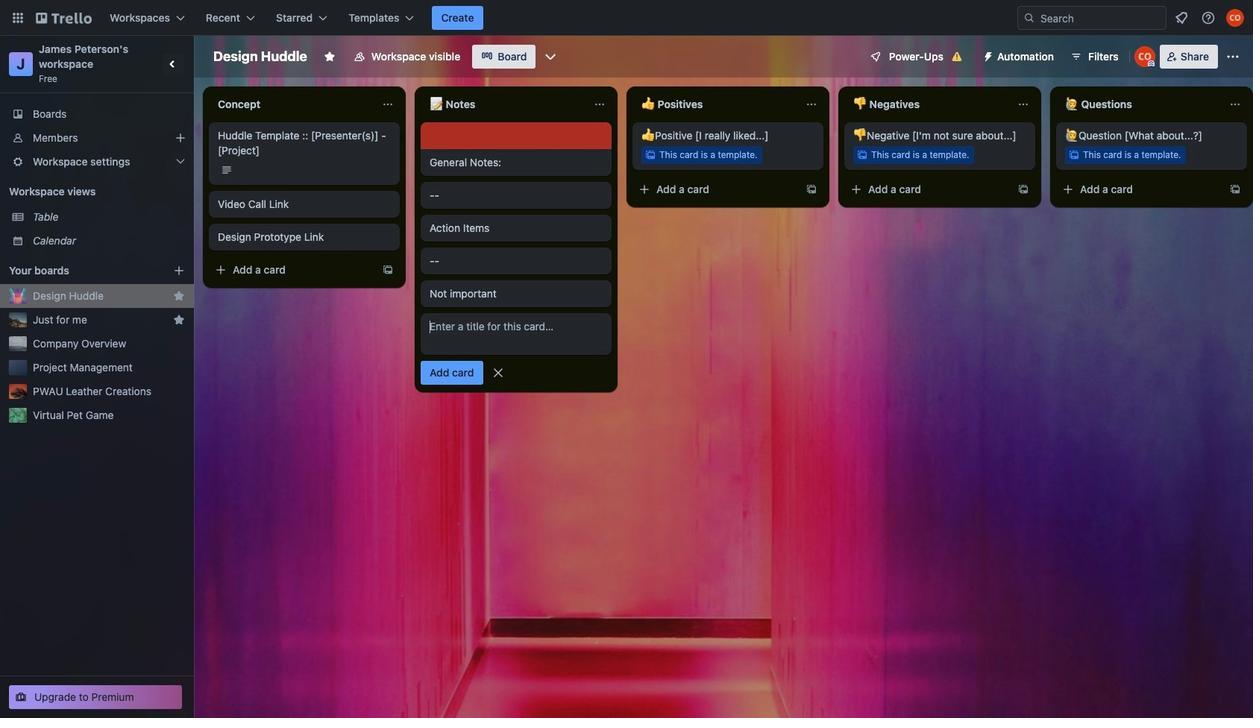 Task type: vqa. For each thing, say whether or not it's contained in the screenshot.
Cancel icon
yes



Task type: locate. For each thing, give the bounding box(es) containing it.
christina overa (christinaovera) image
[[1226, 9, 1244, 27]]

christina overa (christinaovera) image
[[1134, 46, 1155, 67]]

back to home image
[[36, 6, 92, 30]]

this member is an admin of this board. image
[[1148, 60, 1155, 67]]

create from template… image
[[1229, 184, 1241, 195]]

star or unstar board image
[[324, 51, 336, 63]]

open information menu image
[[1201, 10, 1216, 25]]

customize views image
[[543, 49, 558, 64]]

starred icon image
[[173, 290, 185, 302], [173, 314, 185, 326]]

primary element
[[0, 0, 1253, 36]]

your boards with 6 items element
[[9, 262, 151, 280]]

None text field
[[421, 92, 588, 116], [844, 92, 1012, 116], [1056, 92, 1223, 116], [421, 92, 588, 116], [844, 92, 1012, 116], [1056, 92, 1223, 116]]

1 horizontal spatial create from template… image
[[806, 184, 818, 195]]

add board image
[[173, 265, 185, 277]]

search image
[[1023, 12, 1035, 24]]

2 horizontal spatial create from template… image
[[1017, 184, 1029, 195]]

0 notifications image
[[1173, 9, 1191, 27]]

0 horizontal spatial create from template… image
[[382, 264, 394, 276]]

create from template… image
[[806, 184, 818, 195], [1017, 184, 1029, 195], [382, 264, 394, 276]]

sm image
[[976, 45, 997, 66]]

None text field
[[209, 92, 376, 116], [633, 92, 800, 116], [209, 92, 376, 116], [633, 92, 800, 116]]

1 vertical spatial starred icon image
[[173, 314, 185, 326]]

0 vertical spatial starred icon image
[[173, 290, 185, 302]]

Board name text field
[[206, 45, 315, 69]]



Task type: describe. For each thing, give the bounding box(es) containing it.
cancel image
[[490, 366, 505, 380]]

Search field
[[1035, 7, 1166, 28]]

2 starred icon image from the top
[[173, 314, 185, 326]]

Enter a title for this card… text field
[[421, 313, 612, 355]]

1 starred icon image from the top
[[173, 290, 185, 302]]

workspace navigation collapse icon image
[[163, 54, 184, 75]]

show menu image
[[1226, 49, 1241, 64]]



